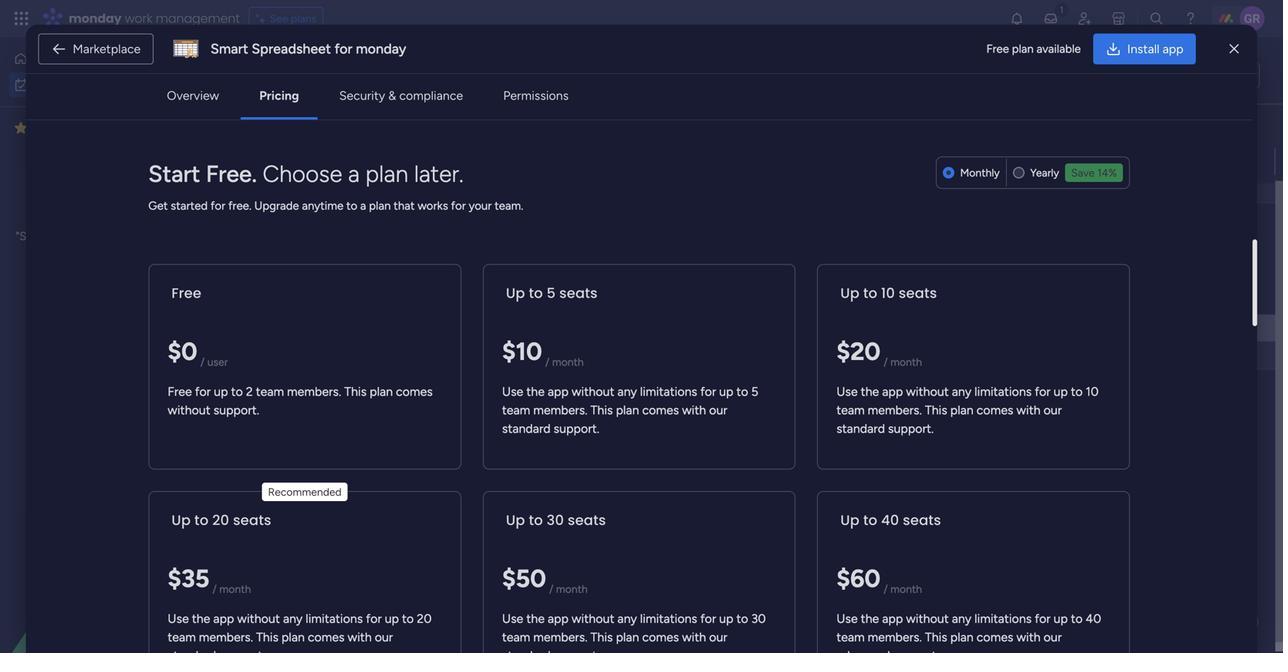 Task type: vqa. For each thing, say whether or not it's contained in the screenshot.


Task type: describe. For each thing, give the bounding box(es) containing it.
v2 star 2 image
[[15, 119, 27, 137]]

limitations for $10
[[640, 385, 698, 399]]

item
[[284, 183, 305, 196]]

so
[[102, 230, 114, 244]]

standard for $35
[[168, 649, 216, 654]]

$0 / user
[[168, 337, 228, 369]]

home option
[[9, 46, 188, 71]]

the for $50
[[527, 612, 545, 627]]

up inside free for up to 2 team members. this plan comes without support.
[[214, 385, 228, 399]]

/ for $20
[[884, 356, 888, 369]]

smart
[[211, 41, 248, 57]]

seats for $20
[[899, 284, 938, 303]]

install
[[1128, 42, 1160, 56]]

1
[[274, 156, 278, 169]]

support. for $10
[[554, 422, 600, 436]]

limitations for $35
[[306, 612, 363, 627]]

/ right date
[[367, 513, 374, 532]]

/ for overdue
[[323, 124, 330, 143]]

choose
[[263, 160, 342, 188]]

team.
[[495, 199, 524, 213]]

favorites button
[[11, 115, 151, 141]]

with for $10
[[682, 403, 707, 418]]

items
[[318, 461, 345, 474]]

app for $60
[[883, 612, 904, 627]]

to inside the use the app without any limitations for up to 5 team members. this plan comes with our standard support.
[[737, 385, 749, 399]]

app for $50
[[548, 612, 569, 627]]

save
[[1072, 166, 1095, 179]]

with for $50
[[682, 631, 707, 645]]

home link
[[9, 46, 188, 71]]

&
[[389, 88, 396, 103]]

favorite
[[57, 212, 99, 226]]

app for $20
[[883, 385, 904, 399]]

for inside use the app without any limitations for up to 30 team members. this plan comes with our standard support.
[[701, 612, 717, 627]]

members. for $35
[[199, 631, 253, 645]]

$50
[[502, 564, 546, 594]]

the for $60
[[861, 612, 880, 627]]

without for $35
[[237, 612, 280, 627]]

later
[[127, 247, 150, 261]]

0 horizontal spatial 20
[[212, 511, 229, 531]]

limitations for $60
[[975, 612, 1032, 627]]

any for $60
[[952, 612, 972, 627]]

limitations for $50
[[640, 612, 698, 627]]

board
[[69, 230, 99, 244]]

plan inside use the app without any limitations for up to 20 team members. this plan comes with our standard support.
[[282, 631, 305, 645]]

monthly
[[961, 166, 1000, 179]]

help image
[[1183, 11, 1199, 26]]

$50 / month
[[502, 564, 588, 596]]

pricing
[[259, 88, 299, 103]]

team for $10
[[502, 403, 531, 418]]

use for $60
[[837, 612, 858, 627]]

jan 23
[[1066, 156, 1095, 168]]

"star"
[[16, 230, 44, 244]]

application logo image
[[174, 37, 198, 61]]

10 inside use the app without any limitations for up to 10 team members. this plan comes with our standard support.
[[1086, 385, 1099, 399]]

later
[[259, 457, 294, 477]]

get started for free. upgrade anytime to a plan that works for your team.
[[148, 199, 524, 213]]

+
[[252, 183, 258, 196]]

without for $10
[[572, 385, 615, 399]]

use for $50
[[502, 612, 524, 627]]

0 horizontal spatial 5
[[547, 284, 556, 303]]

our for $60
[[1044, 631, 1062, 645]]

month for $60
[[891, 583, 923, 596]]

up for $20
[[1054, 385, 1068, 399]]

with for $60
[[1017, 631, 1041, 645]]

$20
[[837, 337, 881, 367]]

comes for $60
[[977, 631, 1014, 645]]

use the app without any limitations for up to 20 team members. this plan comes with our standard support.
[[168, 612, 432, 654]]

up for $20
[[841, 284, 860, 303]]

marketplace button
[[38, 34, 154, 64]]

do
[[1224, 69, 1237, 82]]

to inside free for up to 2 team members. this plan comes without support.
[[231, 385, 243, 399]]

add
[[261, 183, 281, 196]]

up to 20 seats
[[172, 511, 272, 531]]

plan inside use the app without any limitations for up to 40 team members. this plan comes with our advanced support.
[[951, 631, 974, 645]]

compliance
[[400, 88, 463, 103]]

next week /
[[259, 401, 344, 421]]

comes for $35
[[308, 631, 345, 645]]

to inside use the app without any limitations for up to 30 team members. this plan comes with our standard support.
[[737, 612, 749, 627]]

use the app without any limitations for up to 10 team members. this plan comes with our standard support.
[[837, 385, 1099, 436]]

members. for $20
[[868, 403, 923, 418]]

to inside use the app without any limitations for up to 20 team members. this plan comes with our standard support.
[[402, 612, 414, 627]]

up for $10
[[506, 284, 525, 303]]

23
[[1084, 156, 1095, 168]]

seats for $10
[[560, 284, 598, 303]]

0 vertical spatial monday
[[69, 10, 122, 27]]

smart spreadsheet for monday
[[211, 41, 407, 57]]

for inside the use the app without any limitations for up to 5 team members. this plan comes with our standard support.
[[701, 385, 717, 399]]

with for $35
[[348, 631, 372, 645]]

1 horizontal spatial monday
[[356, 41, 407, 57]]

plan inside the use the app without any limitations for up to 5 team members. this plan comes with our standard support.
[[616, 403, 640, 418]]

0
[[308, 461, 315, 474]]

without
[[259, 513, 314, 532]]

any for $20
[[952, 385, 972, 399]]

no favorite boards yet "star" any board so that you can easily access it later
[[16, 212, 181, 261]]

comes for $20
[[977, 403, 1014, 418]]

$0
[[168, 337, 197, 367]]

comes for $10
[[643, 403, 679, 418]]

up to 40 seats
[[841, 511, 942, 531]]

advanced
[[837, 649, 891, 654]]

monday work management
[[69, 10, 240, 27]]

see plans
[[270, 12, 317, 25]]

support. inside free for up to 2 team members. this plan comes without support.
[[214, 403, 259, 418]]

jan
[[1066, 156, 1082, 168]]

pricing button
[[247, 80, 312, 111]]

yearly
[[1031, 166, 1060, 179]]

2 vertical spatial a
[[318, 513, 327, 532]]

2
[[246, 385, 253, 399]]

month for $50
[[556, 583, 588, 596]]

for inside use the app without any limitations for up to 40 team members. this plan comes with our advanced support.
[[1035, 612, 1051, 627]]

0 horizontal spatial 40
[[882, 511, 900, 531]]

management
[[156, 10, 240, 27]]

month for $35
[[220, 583, 251, 596]]

free.
[[206, 160, 257, 188]]

use the app without any limitations for up to 40 team members. this plan comes with our advanced support.
[[837, 612, 1102, 654]]

work
[[125, 10, 153, 27]]

start
[[148, 160, 200, 188]]

team for $60
[[837, 631, 865, 645]]

without for $50
[[572, 612, 615, 627]]

it
[[117, 247, 124, 261]]

30 inside use the app without any limitations for up to 30 team members. this plan comes with our standard support.
[[752, 612, 766, 627]]

can
[[162, 230, 181, 244]]

plan inside free for up to 2 team members. this plan comes without support.
[[370, 385, 393, 399]]

20 inside use the app without any limitations for up to 20 team members. this plan comes with our standard support.
[[417, 612, 432, 627]]

permissions button
[[491, 80, 581, 111]]

standard for $50
[[502, 649, 551, 654]]

project management
[[784, 323, 885, 337]]

greg robinson image
[[1241, 6, 1265, 31]]

lottie animation image
[[0, 498, 197, 654]]

boards
[[102, 212, 138, 226]]

any inside no favorite boards yet "star" any board so that you can easily access it later
[[47, 230, 66, 244]]

select product image
[[14, 11, 29, 26]]

board
[[839, 290, 867, 303]]

1 vertical spatial a
[[360, 199, 366, 213]]

$60
[[837, 564, 881, 594]]

easily
[[47, 247, 76, 261]]

this for $60
[[926, 631, 948, 645]]

permissions
[[504, 88, 569, 103]]

get
[[148, 199, 168, 213]]

to do list
[[1210, 69, 1254, 82]]

month for $20
[[891, 356, 923, 369]]

next
[[259, 401, 290, 421]]

seats for $50
[[568, 511, 606, 531]]

security
[[339, 88, 385, 103]]

save 14% button
[[1066, 163, 1124, 182]]

yet
[[141, 212, 158, 226]]

plan inside use the app without any limitations for up to 30 team members. this plan comes with our standard support.
[[616, 631, 640, 645]]

you
[[140, 230, 160, 244]]

marketplace
[[73, 42, 141, 56]]

available
[[1037, 42, 1082, 56]]

/ for $60
[[884, 583, 888, 596]]

with for $20
[[1017, 403, 1041, 418]]

up for $50
[[720, 612, 734, 627]]

members. inside free for up to 2 team members. this plan comes without support.
[[287, 385, 341, 399]]

the for $10
[[527, 385, 545, 399]]

this inside free for up to 2 team members. this plan comes without support.
[[345, 385, 367, 399]]

without a date /
[[259, 513, 378, 532]]

our for $20
[[1044, 403, 1062, 418]]

app inside button
[[1163, 42, 1184, 56]]

0 vertical spatial a
[[348, 160, 360, 188]]



Task type: locate. For each thing, give the bounding box(es) containing it.
for inside use the app without any limitations for up to 20 team members. this plan comes with our standard support.
[[366, 612, 382, 627]]

2 vertical spatial free
[[168, 385, 192, 399]]

search everything image
[[1150, 11, 1165, 26]]

standard inside use the app without any limitations for up to 30 team members. this plan comes with our standard support.
[[502, 649, 551, 654]]

limitations for $20
[[975, 385, 1032, 399]]

free down the '$0'
[[168, 385, 192, 399]]

seats for $35
[[233, 511, 272, 531]]

the inside use the app without any limitations for up to 30 team members. this plan comes with our standard support.
[[527, 612, 545, 627]]

without inside free for up to 2 team members. this plan comes without support.
[[168, 403, 211, 418]]

1 vertical spatial 20
[[417, 612, 432, 627]]

team for $20
[[837, 403, 865, 418]]

members. down $20 / month
[[868, 403, 923, 418]]

use inside use the app without any limitations for up to 20 team members. this plan comes with our standard support.
[[168, 612, 189, 627]]

$35
[[168, 564, 210, 594]]

free
[[987, 42, 1010, 56], [172, 284, 202, 303], [168, 385, 192, 399]]

members. down $35 / month
[[199, 631, 253, 645]]

overview button
[[155, 80, 232, 111]]

any for $10
[[618, 385, 637, 399]]

0 vertical spatial that
[[394, 199, 415, 213]]

this inside use the app without any limitations for up to 10 team members. this plan comes with our standard support.
[[926, 403, 948, 418]]

/ for $35
[[213, 583, 217, 596]]

members. inside the use the app without any limitations for up to 5 team members. this plan comes with our standard support.
[[534, 403, 588, 418]]

members. inside use the app without any limitations for up to 40 team members. this plan comes with our advanced support.
[[868, 631, 923, 645]]

this for $20
[[926, 403, 948, 418]]

free.
[[228, 199, 252, 213]]

project
[[784, 323, 818, 337]]

this inside the use the app without any limitations for up to 5 team members. this plan comes with our standard support.
[[591, 403, 613, 418]]

security & compliance
[[339, 88, 463, 103]]

without inside use the app without any limitations for up to 30 team members. this plan comes with our standard support.
[[572, 612, 615, 627]]

team down $10
[[502, 403, 531, 418]]

the for $20
[[861, 385, 880, 399]]

our inside use the app without any limitations for up to 20 team members. this plan comes with our standard support.
[[375, 631, 393, 645]]

without for $60
[[907, 612, 949, 627]]

up up $35
[[172, 511, 191, 531]]

to
[[347, 199, 358, 213], [529, 284, 543, 303], [864, 284, 878, 303], [231, 385, 243, 399], [737, 385, 749, 399], [1072, 385, 1083, 399], [194, 511, 209, 531], [529, 511, 543, 531], [864, 511, 878, 531], [402, 612, 414, 627], [737, 612, 749, 627], [1072, 612, 1083, 627]]

use up advanced
[[837, 612, 858, 627]]

/ left user
[[201, 356, 205, 369]]

/ inside $35 / month
[[213, 583, 217, 596]]

to
[[1210, 69, 1222, 82]]

without down $35 / month
[[237, 612, 280, 627]]

monday marketplace image
[[1112, 11, 1127, 26]]

limitations inside use the app without any limitations for up to 10 team members. this plan comes with our standard support.
[[975, 385, 1032, 399]]

any inside the use the app without any limitations for up to 5 team members. this plan comes with our standard support.
[[618, 385, 637, 399]]

your
[[469, 199, 492, 213]]

home
[[34, 52, 63, 65]]

seats up $10 / month
[[560, 284, 598, 303]]

the inside use the app without any limitations for up to 40 team members. this plan comes with our advanced support.
[[861, 612, 880, 627]]

later / 0 items
[[259, 457, 345, 477]]

1 vertical spatial 40
[[1086, 612, 1102, 627]]

/ left 0
[[298, 457, 305, 477]]

works
[[418, 199, 448, 213]]

comes for $50
[[643, 631, 679, 645]]

free for up to 2 team members. this plan comes without support.
[[168, 385, 433, 418]]

month for $10
[[552, 356, 584, 369]]

started
[[171, 199, 208, 213]]

any inside use the app without any limitations for up to 20 team members. this plan comes with our standard support.
[[283, 612, 303, 627]]

free for free
[[172, 284, 202, 303]]

up up project management link
[[841, 284, 860, 303]]

Filter dashboard by text search field
[[292, 122, 433, 147]]

team inside use the app without any limitations for up to 10 team members. this plan comes with our standard support.
[[837, 403, 865, 418]]

/ right the $20
[[884, 356, 888, 369]]

+ add item
[[252, 183, 305, 196]]

app down $50 / month
[[548, 612, 569, 627]]

any inside use the app without any limitations for up to 30 team members. this plan comes with our standard support.
[[618, 612, 637, 627]]

without inside use the app without any limitations for up to 40 team members. this plan comes with our advanced support.
[[907, 612, 949, 627]]

up for $60
[[1054, 612, 1068, 627]]

month right $35
[[220, 583, 251, 596]]

limitations
[[640, 385, 698, 399], [975, 385, 1032, 399], [306, 612, 363, 627], [640, 612, 698, 627], [975, 612, 1032, 627]]

$10
[[502, 337, 543, 367]]

seats down later
[[233, 511, 272, 531]]

app for $10
[[548, 385, 569, 399]]

0 vertical spatial 40
[[882, 511, 900, 531]]

use inside use the app without any limitations for up to 40 team members. this plan comes with our advanced support.
[[837, 612, 858, 627]]

support. inside use the app without any limitations for up to 40 team members. this plan comes with our advanced support.
[[894, 649, 940, 654]]

team inside free for up to 2 team members. this plan comes without support.
[[256, 385, 284, 399]]

a left date
[[318, 513, 327, 532]]

month
[[552, 356, 584, 369], [891, 356, 923, 369], [220, 583, 251, 596], [556, 583, 588, 596], [891, 583, 923, 596]]

/ inside $50 / month
[[550, 583, 554, 596]]

$35 / month
[[168, 564, 251, 596]]

without down $50 / month
[[572, 612, 615, 627]]

up inside use the app without any limitations for up to 30 team members. this plan comes with our standard support.
[[720, 612, 734, 627]]

up inside the use the app without any limitations for up to 5 team members. this plan comes with our standard support.
[[720, 385, 734, 399]]

upgrade
[[254, 199, 299, 213]]

standard inside use the app without any limitations for up to 20 team members. this plan comes with our standard support.
[[168, 649, 216, 654]]

lottie animation element
[[0, 498, 197, 654]]

members. for $60
[[868, 631, 923, 645]]

any for $50
[[618, 612, 637, 627]]

plan inside use the app without any limitations for up to 10 team members. this plan comes with our standard support.
[[951, 403, 974, 418]]

5
[[547, 284, 556, 303], [752, 385, 759, 399]]

standard for $20
[[837, 422, 886, 436]]

this
[[345, 385, 367, 399], [591, 403, 613, 418], [926, 403, 948, 418], [256, 631, 279, 645], [591, 631, 613, 645], [926, 631, 948, 645]]

the
[[527, 385, 545, 399], [861, 385, 880, 399], [192, 612, 210, 627], [527, 612, 545, 627], [861, 612, 880, 627]]

our inside the use the app without any limitations for up to 5 team members. this plan comes with our standard support.
[[710, 403, 728, 418]]

this for $10
[[591, 403, 613, 418]]

free for free for up to 2 team members. this plan comes without support.
[[168, 385, 192, 399]]

team inside the use the app without any limitations for up to 5 team members. this plan comes with our standard support.
[[502, 403, 531, 418]]

team inside use the app without any limitations for up to 20 team members. this plan comes with our standard support.
[[168, 631, 196, 645]]

month right $10
[[552, 356, 584, 369]]

up inside use the app without any limitations for up to 40 team members. this plan comes with our advanced support.
[[1054, 612, 1068, 627]]

limitations inside use the app without any limitations for up to 40 team members. this plan comes with our advanced support.
[[975, 612, 1032, 627]]

with inside use the app without any limitations for up to 40 team members. this plan comes with our advanced support.
[[1017, 631, 1041, 645]]

to inside use the app without any limitations for up to 40 team members. this plan comes with our advanced support.
[[1072, 612, 1083, 627]]

month right $50
[[556, 583, 588, 596]]

free for free plan available
[[987, 42, 1010, 56]]

with inside use the app without any limitations for up to 30 team members. this plan comes with our standard support.
[[682, 631, 707, 645]]

the inside use the app without any limitations for up to 10 team members. this plan comes with our standard support.
[[861, 385, 880, 399]]

overdue /
[[259, 124, 334, 143]]

support. for $35
[[219, 649, 265, 654]]

the for $35
[[192, 612, 210, 627]]

this inside use the app without any limitations for up to 40 team members. this plan comes with our advanced support.
[[926, 631, 948, 645]]

support. for $20
[[889, 422, 934, 436]]

save 14%
[[1072, 166, 1118, 179]]

to inside use the app without any limitations for up to 10 team members. this plan comes with our standard support.
[[1072, 385, 1083, 399]]

standard inside the use the app without any limitations for up to 5 team members. this plan comes with our standard support.
[[502, 422, 551, 436]]

0 vertical spatial 30
[[547, 511, 564, 531]]

team inside use the app without any limitations for up to 40 team members. this plan comes with our advanced support.
[[837, 631, 865, 645]]

app inside use the app without any limitations for up to 10 team members. this plan comes with our standard support.
[[883, 385, 904, 399]]

members. for $50
[[534, 631, 588, 645]]

up for $10
[[720, 385, 734, 399]]

for inside free for up to 2 team members. this plan comes without support.
[[195, 385, 211, 399]]

that left works
[[394, 199, 415, 213]]

0 horizontal spatial that
[[116, 230, 138, 244]]

10
[[882, 284, 896, 303], [1086, 385, 1099, 399]]

week
[[294, 401, 330, 421]]

40 inside use the app without any limitations for up to 40 team members. this plan comes with our advanced support.
[[1086, 612, 1102, 627]]

a
[[348, 160, 360, 188], [360, 199, 366, 213], [318, 513, 327, 532]]

our inside use the app without any limitations for up to 40 team members. this plan comes with our advanced support.
[[1044, 631, 1062, 645]]

app down $10 / month
[[548, 385, 569, 399]]

up to 10 seats
[[841, 284, 938, 303]]

0 vertical spatial free
[[987, 42, 1010, 56]]

0 vertical spatial 20
[[212, 511, 229, 531]]

team for $35
[[168, 631, 196, 645]]

team down $50
[[502, 631, 531, 645]]

/ inside $60 / month
[[884, 583, 888, 596]]

team for $50
[[502, 631, 531, 645]]

with inside the use the app without any limitations for up to 5 team members. this plan comes with our standard support.
[[682, 403, 707, 418]]

list
[[1240, 69, 1254, 82]]

month inside $35 / month
[[220, 583, 251, 596]]

up for $35
[[385, 612, 399, 627]]

seats right board
[[899, 284, 938, 303]]

None search field
[[292, 122, 433, 147]]

our inside use the app without any limitations for up to 30 team members. this plan comes with our standard support.
[[710, 631, 728, 645]]

with inside use the app without any limitations for up to 20 team members. this plan comes with our standard support.
[[348, 631, 372, 645]]

without down $20 / month
[[907, 385, 949, 399]]

1 vertical spatial 10
[[1086, 385, 1099, 399]]

/ for $50
[[550, 583, 554, 596]]

team up advanced
[[837, 631, 865, 645]]

up inside use the app without any limitations for up to 10 team members. this plan comes with our standard support.
[[1054, 385, 1068, 399]]

any for $35
[[283, 612, 303, 627]]

seats up $50 / month
[[568, 511, 606, 531]]

0 vertical spatial 10
[[882, 284, 896, 303]]

comes inside use the app without any limitations for up to 10 team members. this plan comes with our standard support.
[[977, 403, 1014, 418]]

month inside $10 / month
[[552, 356, 584, 369]]

1 vertical spatial monday
[[356, 41, 407, 57]]

support. inside use the app without any limitations for up to 10 team members. this plan comes with our standard support.
[[889, 422, 934, 436]]

month right $60
[[891, 583, 923, 596]]

this for $50
[[591, 631, 613, 645]]

use for $20
[[837, 385, 858, 399]]

use the app without any limitations for up to 5 team members. this plan comes with our standard support.
[[502, 385, 759, 436]]

$20 / month
[[837, 337, 923, 369]]

/ right week
[[334, 401, 341, 421]]

1 horizontal spatial 30
[[752, 612, 766, 627]]

use for $35
[[168, 612, 189, 627]]

support.
[[214, 403, 259, 418], [554, 422, 600, 436], [889, 422, 934, 436], [219, 649, 265, 654], [554, 649, 600, 654], [894, 649, 940, 654]]

month inside $20 / month
[[891, 356, 923, 369]]

/ inside $20 / month
[[884, 356, 888, 369]]

app down $35 / month
[[213, 612, 234, 627]]

support. inside use the app without any limitations for up to 20 team members. this plan comes with our standard support.
[[219, 649, 265, 654]]

/ for $0
[[201, 356, 205, 369]]

the down $35 / month
[[192, 612, 210, 627]]

task 1
[[250, 156, 278, 169]]

see plans button
[[249, 7, 324, 30]]

members. inside use the app without any limitations for up to 30 team members. this plan comes with our standard support.
[[534, 631, 588, 645]]

comes inside free for up to 2 team members. this plan comes without support.
[[396, 385, 433, 399]]

management
[[821, 323, 885, 337]]

0 vertical spatial 5
[[547, 284, 556, 303]]

comes
[[396, 385, 433, 399], [643, 403, 679, 418], [977, 403, 1014, 418], [308, 631, 345, 645], [643, 631, 679, 645], [977, 631, 1014, 645]]

/ right $35
[[213, 583, 217, 596]]

members. down $50 / month
[[534, 631, 588, 645]]

team
[[256, 385, 284, 399], [502, 403, 531, 418], [837, 403, 865, 418], [168, 631, 196, 645], [502, 631, 531, 645], [837, 631, 865, 645]]

use down $50
[[502, 612, 524, 627]]

update feed image
[[1044, 11, 1059, 26]]

up for $35
[[172, 511, 191, 531]]

1 vertical spatial free
[[172, 284, 202, 303]]

1 vertical spatial 30
[[752, 612, 766, 627]]

invite members image
[[1078, 11, 1093, 26]]

any inside use the app without any limitations for up to 40 team members. this plan comes with our advanced support.
[[952, 612, 972, 627]]

up for $60
[[841, 511, 860, 531]]

/ right $10
[[546, 356, 550, 369]]

start free. choose a plan later.
[[148, 160, 464, 188]]

with inside use the app without any limitations for up to 10 team members. this plan comes with our standard support.
[[1017, 403, 1041, 418]]

use down the $20
[[837, 385, 858, 399]]

that up it
[[116, 230, 138, 244]]

0 horizontal spatial 30
[[547, 511, 564, 531]]

standard for $10
[[502, 422, 551, 436]]

free up the '$0'
[[172, 284, 202, 303]]

team down $35
[[168, 631, 196, 645]]

app down $60 / month
[[883, 612, 904, 627]]

without down $10 / month
[[572, 385, 615, 399]]

use down $35
[[168, 612, 189, 627]]

this for $35
[[256, 631, 279, 645]]

up to 5 seats
[[506, 284, 598, 303]]

to do list button
[[1182, 63, 1261, 88]]

overview
[[167, 88, 219, 103]]

the up advanced
[[861, 612, 880, 627]]

members. inside use the app without any limitations for up to 20 team members. this plan comes with our standard support.
[[199, 631, 253, 645]]

security & compliance button
[[327, 80, 476, 111]]

up up $10
[[506, 284, 525, 303]]

use the app without any limitations for up to 30 team members. this plan comes with our standard support.
[[502, 612, 766, 654]]

$10 / month
[[502, 337, 584, 369]]

seats up $60 / month
[[903, 511, 942, 531]]

any inside use the app without any limitations for up to 10 team members. this plan comes with our standard support.
[[952, 385, 972, 399]]

notifications image
[[1010, 11, 1025, 26]]

plan
[[1013, 42, 1034, 56], [366, 160, 409, 188], [369, 199, 391, 213], [370, 385, 393, 399], [616, 403, 640, 418], [951, 403, 974, 418], [282, 631, 305, 645], [616, 631, 640, 645], [951, 631, 974, 645]]

/ inside $10 / month
[[546, 356, 550, 369]]

our for $50
[[710, 631, 728, 645]]

1 horizontal spatial 5
[[752, 385, 759, 399]]

the down $10 / month
[[527, 385, 545, 399]]

app inside use the app without any limitations for up to 40 team members. this plan comes with our advanced support.
[[883, 612, 904, 627]]

up up $50
[[506, 511, 525, 531]]

team inside use the app without any limitations for up to 30 team members. this plan comes with our standard support.
[[502, 631, 531, 645]]

members.
[[287, 385, 341, 399], [534, 403, 588, 418], [868, 403, 923, 418], [199, 631, 253, 645], [534, 631, 588, 645], [868, 631, 923, 645]]

v2 overdue deadline image
[[1032, 154, 1045, 169]]

our
[[710, 403, 728, 418], [1044, 403, 1062, 418], [375, 631, 393, 645], [710, 631, 728, 645], [1044, 631, 1062, 645]]

/ right $50
[[550, 583, 554, 596]]

up inside use the app without any limitations for up to 20 team members. this plan comes with our standard support.
[[385, 612, 399, 627]]

up up $60
[[841, 511, 860, 531]]

$60 / month
[[837, 564, 923, 596]]

use down $10
[[502, 385, 524, 399]]

monday up &
[[356, 41, 407, 57]]

members. up advanced
[[868, 631, 923, 645]]

members. down $10 / month
[[534, 403, 588, 418]]

use for $10
[[502, 385, 524, 399]]

our for $10
[[710, 403, 728, 418]]

1 horizontal spatial 20
[[417, 612, 432, 627]]

free left available
[[987, 42, 1010, 56]]

a up the get started for free. upgrade anytime to a plan that works for your team.
[[348, 160, 360, 188]]

recommended
[[268, 486, 342, 499]]

a right anytime
[[360, 199, 366, 213]]

app inside use the app without any limitations for up to 20 team members. this plan comes with our standard support.
[[213, 612, 234, 627]]

later.
[[414, 160, 464, 188]]

plans
[[291, 12, 317, 25]]

limitations inside use the app without any limitations for up to 20 team members. this plan comes with our standard support.
[[306, 612, 363, 627]]

date
[[331, 513, 363, 532]]

0 horizontal spatial monday
[[69, 10, 122, 27]]

1 horizontal spatial that
[[394, 199, 415, 213]]

seats
[[560, 284, 598, 303], [899, 284, 938, 303], [233, 511, 272, 531], [568, 511, 606, 531], [903, 511, 942, 531]]

1 horizontal spatial 10
[[1086, 385, 1099, 399]]

1 image
[[1055, 1, 1069, 18]]

without for $20
[[907, 385, 949, 399]]

0 horizontal spatial 10
[[882, 284, 896, 303]]

1 horizontal spatial 40
[[1086, 612, 1102, 627]]

without
[[572, 385, 615, 399], [907, 385, 949, 399], [168, 403, 211, 418], [237, 612, 280, 627], [572, 612, 615, 627], [907, 612, 949, 627]]

support. for $50
[[554, 649, 600, 654]]

without down user
[[168, 403, 211, 418]]

dapulse x slim image
[[1230, 40, 1240, 58]]

without down $60 / month
[[907, 612, 949, 627]]

1 vertical spatial that
[[116, 230, 138, 244]]

for
[[335, 41, 353, 57], [211, 199, 226, 213], [451, 199, 466, 213], [195, 385, 211, 399], [701, 385, 717, 399], [1035, 385, 1051, 399], [366, 612, 382, 627], [701, 612, 717, 627], [1035, 612, 1051, 627]]

5 inside the use the app without any limitations for up to 5 team members. this plan comes with our standard support.
[[752, 385, 759, 399]]

the inside use the app without any limitations for up to 20 team members. this plan comes with our standard support.
[[192, 612, 210, 627]]

app right "install"
[[1163, 42, 1184, 56]]

comes inside the use the app without any limitations for up to 5 team members. this plan comes with our standard support.
[[643, 403, 679, 418]]

1 vertical spatial 5
[[752, 385, 759, 399]]

standard inside use the app without any limitations for up to 10 team members. this plan comes with our standard support.
[[837, 422, 886, 436]]

comes inside use the app without any limitations for up to 40 team members. this plan comes with our advanced support.
[[977, 631, 1014, 645]]

month right the $20
[[891, 356, 923, 369]]

standard
[[502, 422, 551, 436], [837, 422, 886, 436], [168, 649, 216, 654], [502, 649, 551, 654]]

members. for $10
[[534, 403, 588, 418]]

up
[[214, 385, 228, 399], [720, 385, 734, 399], [1054, 385, 1068, 399], [385, 612, 399, 627], [720, 612, 734, 627], [1054, 612, 1068, 627]]

/ right overdue
[[323, 124, 330, 143]]

the down $20 / month
[[861, 385, 880, 399]]

this inside use the app without any limitations for up to 30 team members. this plan comes with our standard support.
[[591, 631, 613, 645]]

team down the $20
[[837, 403, 865, 418]]

app for $35
[[213, 612, 234, 627]]

install app
[[1128, 42, 1184, 56]]

app down $20 / month
[[883, 385, 904, 399]]

the down $50 / month
[[527, 612, 545, 627]]

seats for $60
[[903, 511, 942, 531]]

project management link
[[781, 315, 924, 342]]

my
[[228, 58, 263, 93]]

comes inside use the app without any limitations for up to 30 team members. this plan comes with our standard support.
[[643, 631, 679, 645]]

/ for $10
[[546, 356, 550, 369]]

/ inside "$0 / user"
[[201, 356, 205, 369]]

free plan available
[[987, 42, 1082, 56]]

support. inside use the app without any limitations for up to 30 team members. this plan comes with our standard support.
[[554, 649, 600, 654]]

team up next
[[256, 385, 284, 399]]

anytime
[[302, 199, 344, 213]]

monday up marketplace button at top
[[69, 10, 122, 27]]

use inside use the app without any limitations for up to 30 team members. this plan comes with our standard support.
[[502, 612, 524, 627]]

/ for later
[[298, 457, 305, 477]]

month inside $50 / month
[[556, 583, 588, 596]]

/ right $60
[[884, 583, 888, 596]]

support. for $60
[[894, 649, 940, 654]]

limitations inside the use the app without any limitations for up to 5 team members. this plan comes with our standard support.
[[640, 385, 698, 399]]

for inside use the app without any limitations for up to 10 team members. this plan comes with our standard support.
[[1035, 385, 1051, 399]]

our for $35
[[375, 631, 393, 645]]

up for $50
[[506, 511, 525, 531]]

that inside no favorite boards yet "star" any board so that you can easily access it later
[[116, 230, 138, 244]]

members. up week
[[287, 385, 341, 399]]

use
[[502, 385, 524, 399], [837, 385, 858, 399], [168, 612, 189, 627], [502, 612, 524, 627], [837, 612, 858, 627]]

without inside use the app without any limitations for up to 20 team members. this plan comes with our standard support.
[[237, 612, 280, 627]]

support. inside the use the app without any limitations for up to 5 team members. this plan comes with our standard support.
[[554, 422, 600, 436]]

my work
[[228, 58, 331, 93]]



